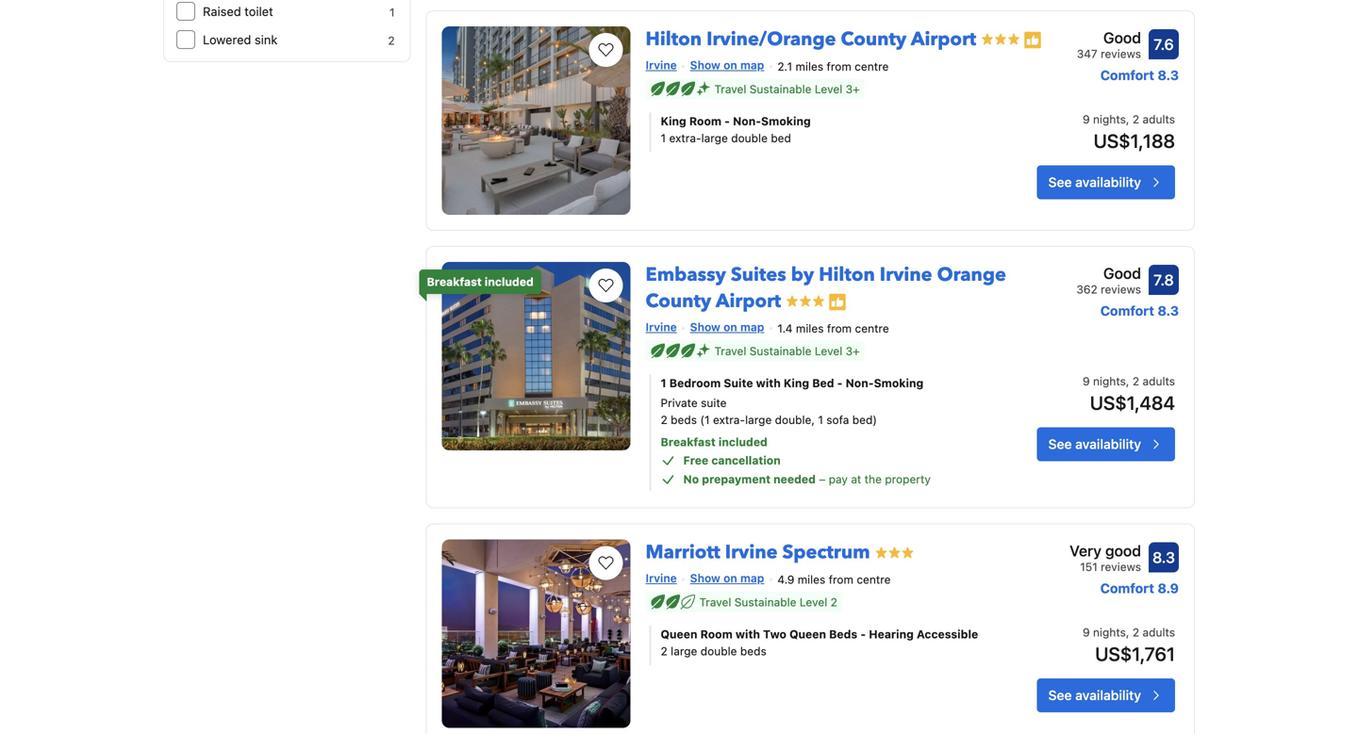 Task type: vqa. For each thing, say whether or not it's contained in the screenshot.
THE ROOM to the bottom
yes



Task type: locate. For each thing, give the bounding box(es) containing it.
see availability link down us$1,484
[[1037, 428, 1176, 462]]

1 vertical spatial show
[[690, 321, 721, 334]]

9 inside 9 nights , 2 adults us$1,761
[[1083, 626, 1090, 640]]

reviews right 347
[[1101, 47, 1142, 60]]

private suite 2 beds (1 extra-large double, 1 sofa bed) breakfast included
[[661, 397, 877, 449]]

scored 8.3 element
[[1149, 543, 1179, 573]]

0 vertical spatial travel sustainable level 3+
[[715, 82, 860, 96]]

very good element
[[1070, 540, 1142, 563]]

- inside 1 bedroom suite with king bed - non-smoking link
[[837, 377, 843, 390]]

map left "1.4"
[[741, 321, 765, 334]]

1 vertical spatial see availability
[[1049, 437, 1142, 452]]

availability for airport
[[1076, 174, 1142, 190]]

adults inside 9 nights , 2 adults us$1,484
[[1143, 375, 1176, 388]]

1 vertical spatial on
[[724, 321, 738, 334]]

, up us$1,484
[[1126, 375, 1130, 388]]

0 vertical spatial see availability
[[1049, 174, 1142, 190]]

very good 151 reviews
[[1070, 543, 1142, 574]]

suite
[[701, 397, 727, 410]]

on for suites
[[724, 321, 738, 334]]

with
[[756, 377, 781, 390], [736, 628, 760, 642]]

3 , from the top
[[1126, 626, 1130, 640]]

beds down two
[[740, 645, 767, 659]]

bed
[[812, 377, 835, 390]]

1 vertical spatial good element
[[1077, 262, 1142, 285]]

travel
[[715, 82, 747, 96], [715, 345, 747, 358], [700, 596, 732, 609]]

good element left scored 7.8 element
[[1077, 262, 1142, 285]]

0 horizontal spatial this property is part of our preferred partner programme. it is committed to providing commendable service and good value. it will pay us a higher commission if you make a booking. image
[[829, 293, 847, 312]]

show down embassy
[[690, 321, 721, 334]]

irvine for hilton irvine/orange county airport
[[646, 58, 677, 72]]

reviews right 362
[[1101, 283, 1142, 296]]

from down spectrum
[[829, 574, 854, 587]]

comfort 8.3 down 7.8 on the right top of the page
[[1101, 303, 1179, 319]]

bedroom
[[670, 377, 721, 390]]

1 9 from the top
[[1083, 113, 1090, 126]]

0 horizontal spatial breakfast
[[427, 275, 482, 289]]

9 inside 9 nights , 2 adults us$1,188
[[1083, 113, 1090, 126]]

nights inside 9 nights , 2 adults us$1,484
[[1093, 375, 1126, 388]]

2 nights from the top
[[1093, 375, 1126, 388]]

see availability for hilton
[[1049, 437, 1142, 452]]

airport inside embassy suites by hilton irvine orange county airport
[[716, 289, 781, 315]]

0 vertical spatial 8.3
[[1158, 67, 1179, 83]]

travel up suite
[[715, 345, 747, 358]]

see availability down us$1,188
[[1049, 174, 1142, 190]]

1 vertical spatial this property is part of our preferred partner programme. it is committed to providing commendable service and good value. it will pay us a higher commission if you make a booking. image
[[829, 293, 847, 312]]

queen room with two queen beds - hearing accessible link
[[661, 626, 980, 643]]

3 map from the top
[[741, 572, 765, 586]]

comfort
[[1101, 67, 1155, 83], [1101, 303, 1155, 319], [1101, 581, 1155, 597]]

with inside queen room with two queen beds - hearing accessible 2 large double beds
[[736, 628, 760, 642]]

3 show from the top
[[690, 572, 721, 586]]

comfort down very good 151 reviews
[[1101, 581, 1155, 597]]

map down irvine/orange
[[741, 58, 765, 72]]

8.3 for hilton irvine/orange county airport
[[1158, 67, 1179, 83]]

king room - non-smoking link
[[661, 113, 980, 130]]

9 down 347
[[1083, 113, 1090, 126]]

this property is part of our preferred partner programme. it is committed to providing commendable service and good value. it will pay us a higher commission if you make a booking. image
[[1024, 31, 1043, 50], [829, 293, 847, 312]]

see availability link
[[1037, 165, 1176, 199], [1037, 428, 1176, 462], [1037, 679, 1176, 713]]

county
[[841, 26, 907, 52], [646, 289, 712, 315]]

1 horizontal spatial this property is part of our preferred partner programme. it is committed to providing commendable service and good value. it will pay us a higher commission if you make a booking. image
[[1024, 31, 1043, 50]]

2 vertical spatial large
[[671, 645, 698, 659]]

level down 2.1 miles from centre
[[815, 82, 843, 96]]

map for irvine/orange
[[741, 58, 765, 72]]

adults for airport
[[1143, 113, 1176, 126]]

this property is part of our preferred partner programme. it is committed to providing commendable service and good value. it will pay us a higher commission if you make a booking. image
[[1024, 31, 1043, 50], [829, 293, 847, 312]]

show on map down irvine/orange
[[690, 58, 765, 72]]

nights inside 9 nights , 2 adults us$1,761
[[1093, 626, 1126, 640]]

2 see availability from the top
[[1049, 437, 1142, 452]]

3 adults from the top
[[1143, 626, 1176, 640]]

nights for hilton
[[1093, 375, 1126, 388]]

0 vertical spatial good
[[1104, 29, 1142, 47]]

1 vertical spatial level
[[815, 345, 843, 358]]

level for county
[[815, 82, 843, 96]]

irvine/orange
[[707, 26, 836, 52]]

availability down us$1,188
[[1076, 174, 1142, 190]]

1 map from the top
[[741, 58, 765, 72]]

pay
[[829, 473, 848, 486]]

3+
[[846, 82, 860, 96], [846, 345, 860, 358]]

1 good from the top
[[1104, 29, 1142, 47]]

1 see from the top
[[1049, 174, 1072, 190]]

2 9 from the top
[[1083, 375, 1090, 388]]

level for spectrum
[[800, 596, 828, 609]]

raised toilet
[[203, 4, 273, 18]]

smoking inside king room - non-smoking 1 extra-large double bed
[[761, 114, 811, 128]]

sustainable down 4.9
[[735, 596, 797, 609]]

2 vertical spatial ,
[[1126, 626, 1130, 640]]

0 vertical spatial 3+
[[846, 82, 860, 96]]

0 horizontal spatial county
[[646, 289, 712, 315]]

1 vertical spatial large
[[745, 414, 772, 427]]

1 vertical spatial -
[[837, 377, 843, 390]]

1 vertical spatial availability
[[1076, 437, 1142, 452]]

sofa
[[827, 414, 849, 427]]

show down irvine/orange
[[690, 58, 721, 72]]

1 queen from the left
[[661, 628, 698, 642]]

good element
[[1077, 26, 1142, 49], [1077, 262, 1142, 285]]

9 nights , 2 adults us$1,761
[[1083, 626, 1176, 666]]

on for irvine
[[724, 572, 738, 586]]

non- right bed
[[846, 377, 874, 390]]

good inside the good 347 reviews
[[1104, 29, 1142, 47]]

sustainable down "1.4"
[[750, 345, 812, 358]]

embassy suites by hilton irvine orange county airport
[[646, 262, 1007, 315]]

2 show from the top
[[690, 321, 721, 334]]

0 vertical spatial this property is part of our preferred partner programme. it is committed to providing commendable service and good value. it will pay us a higher commission if you make a booking. image
[[1024, 31, 1043, 50]]

1 show from the top
[[690, 58, 721, 72]]

2 vertical spatial sustainable
[[735, 596, 797, 609]]

irvine for embassy suites by hilton irvine orange county airport
[[646, 321, 677, 334]]

good for embassy suites by hilton irvine orange county airport
[[1104, 265, 1142, 283]]

centre down hilton irvine/orange county airport
[[855, 60, 889, 73]]

3 on from the top
[[724, 572, 738, 586]]

hilton inside embassy suites by hilton irvine orange county airport
[[819, 262, 875, 288]]

2 horizontal spatial large
[[745, 414, 772, 427]]

suite
[[724, 377, 753, 390]]

nights up us$1,484
[[1093, 375, 1126, 388]]

0 horizontal spatial hilton
[[646, 26, 702, 52]]

adults up us$1,761
[[1143, 626, 1176, 640]]

8.3
[[1158, 67, 1179, 83], [1158, 303, 1179, 319], [1153, 549, 1175, 567]]

2 inside private suite 2 beds (1 extra-large double, 1 sofa bed) breakfast included
[[661, 414, 668, 427]]

1 comfort from the top
[[1101, 67, 1155, 83]]

this property is part of our preferred partner programme. it is committed to providing commendable service and good value. it will pay us a higher commission if you make a booking. image up 1.4 miles from centre
[[829, 293, 847, 312]]

1 vertical spatial miles
[[796, 322, 824, 335]]

map down the marriott irvine spectrum
[[741, 572, 765, 586]]

1 vertical spatial breakfast
[[661, 436, 716, 449]]

- right bed
[[837, 377, 843, 390]]

with left two
[[736, 628, 760, 642]]

0 horizontal spatial included
[[485, 275, 534, 289]]

3+ down 1.4 miles from centre
[[846, 345, 860, 358]]

2 vertical spatial comfort
[[1101, 581, 1155, 597]]

double
[[731, 131, 768, 145], [701, 645, 737, 659]]

0 vertical spatial show
[[690, 58, 721, 72]]

1 horizontal spatial beds
[[740, 645, 767, 659]]

double left 'bed'
[[731, 131, 768, 145]]

non- down irvine/orange
[[733, 114, 761, 128]]

0 vertical spatial hilton
[[646, 26, 702, 52]]

availability
[[1076, 174, 1142, 190], [1076, 437, 1142, 452], [1076, 688, 1142, 704]]

0 vertical spatial sustainable
[[750, 82, 812, 96]]

0 vertical spatial extra-
[[669, 131, 702, 145]]

1 horizontal spatial smoking
[[874, 377, 924, 390]]

2 adults from the top
[[1143, 375, 1176, 388]]

9 down 151
[[1083, 626, 1090, 640]]

marriott irvine spectrum
[[646, 540, 870, 566]]

1 horizontal spatial breakfast
[[661, 436, 716, 449]]

0 vertical spatial this property is part of our preferred partner programme. it is committed to providing commendable service and good value. it will pay us a higher commission if you make a booking. image
[[1024, 31, 1043, 50]]

9 down 362
[[1083, 375, 1090, 388]]

1 vertical spatial ,
[[1126, 375, 1130, 388]]

nights up us$1,188
[[1093, 113, 1126, 126]]

1 inside king room - non-smoking 1 extra-large double bed
[[661, 131, 666, 145]]

reviews inside the good 347 reviews
[[1101, 47, 1142, 60]]

0 vertical spatial see
[[1049, 174, 1072, 190]]

1 vertical spatial extra-
[[713, 414, 745, 427]]

travel sustainable level 3+ down "1.4"
[[715, 345, 860, 358]]

show for marriott
[[690, 572, 721, 586]]

this property is part of our preferred partner programme. it is committed to providing commendable service and good value. it will pay us a higher commission if you make a booking. image for airport
[[1024, 31, 1043, 50]]

- right beds
[[861, 628, 866, 642]]

king inside king room - non-smoking 1 extra-large double bed
[[661, 114, 687, 128]]

2 vertical spatial see availability
[[1049, 688, 1142, 704]]

good element for hilton irvine/orange county airport
[[1077, 26, 1142, 49]]

marriott irvine spectrum image
[[442, 540, 631, 729]]

0 horizontal spatial large
[[671, 645, 698, 659]]

8.9
[[1158, 581, 1179, 597]]

show for hilton
[[690, 58, 721, 72]]

- inside king room - non-smoking 1 extra-large double bed
[[725, 114, 730, 128]]

show on map
[[690, 58, 765, 72], [690, 321, 765, 334], [690, 572, 765, 586]]

map for suites
[[741, 321, 765, 334]]

comfort down good 362 reviews
[[1101, 303, 1155, 319]]

from for spectrum
[[829, 574, 854, 587]]

1 3+ from the top
[[846, 82, 860, 96]]

-
[[725, 114, 730, 128], [837, 377, 843, 390], [861, 628, 866, 642]]

smoking up 'bed'
[[761, 114, 811, 128]]

included inside private suite 2 beds (1 extra-large double, 1 sofa bed) breakfast included
[[719, 436, 768, 449]]

with right suite
[[756, 377, 781, 390]]

3 see from the top
[[1049, 688, 1072, 704]]

county down embassy
[[646, 289, 712, 315]]

1 bedroom suite with king bed - non-smoking link
[[661, 375, 980, 392]]

1 vertical spatial map
[[741, 321, 765, 334]]

room inside king room - non-smoking 1 extra-large double bed
[[690, 114, 722, 128]]

1 inside private suite 2 beds (1 extra-large double, 1 sofa bed) breakfast included
[[818, 414, 824, 427]]

3 9 from the top
[[1083, 626, 1090, 640]]

2 3+ from the top
[[846, 345, 860, 358]]

miles right 2.1
[[796, 60, 824, 73]]

1 horizontal spatial this property is part of our preferred partner programme. it is committed to providing commendable service and good value. it will pay us a higher commission if you make a booking. image
[[1024, 31, 1043, 50]]

irvine
[[646, 58, 677, 72], [880, 262, 933, 288], [646, 321, 677, 334], [725, 540, 778, 566], [646, 572, 677, 586]]

adults inside 9 nights , 2 adults us$1,761
[[1143, 626, 1176, 640]]

1 horizontal spatial large
[[702, 131, 728, 145]]

2 on from the top
[[724, 321, 738, 334]]

availability down us$1,761
[[1076, 688, 1142, 704]]

queen
[[661, 628, 698, 642], [790, 628, 826, 642]]

comfort 8.3 down scored 7.6 element
[[1101, 67, 1179, 83]]

good left scored 7.8 element
[[1104, 265, 1142, 283]]

1 vertical spatial from
[[827, 322, 852, 335]]

spectrum
[[783, 540, 870, 566]]

3 reviews from the top
[[1101, 561, 1142, 574]]

- inside queen room with two queen beds - hearing accessible 2 large double beds
[[861, 628, 866, 642]]

2 comfort 8.3 from the top
[[1101, 303, 1179, 319]]

sustainable for suites
[[750, 345, 812, 358]]

2 vertical spatial adults
[[1143, 626, 1176, 640]]

map
[[741, 58, 765, 72], [741, 321, 765, 334], [741, 572, 765, 586]]

travel down marriott
[[700, 596, 732, 609]]

queen right two
[[790, 628, 826, 642]]

travel sustainable level 2
[[700, 596, 838, 609]]

2 see from the top
[[1049, 437, 1072, 452]]

breakfast
[[427, 275, 482, 289], [661, 436, 716, 449]]

private
[[661, 397, 698, 410]]

availability for hilton
[[1076, 437, 1142, 452]]

2 , from the top
[[1126, 375, 1130, 388]]

county up 2.1 miles from centre
[[841, 26, 907, 52]]

adults up us$1,188
[[1143, 113, 1176, 126]]

on down the marriott irvine spectrum
[[724, 572, 738, 586]]

3+ down 2.1 miles from centre
[[846, 82, 860, 96]]

1 vertical spatial nights
[[1093, 375, 1126, 388]]

2 inside 9 nights , 2 adults us$1,484
[[1133, 375, 1140, 388]]

2 show on map from the top
[[690, 321, 765, 334]]

1 comfort 8.3 from the top
[[1101, 67, 1179, 83]]

2 reviews from the top
[[1101, 283, 1142, 296]]

0 vertical spatial reviews
[[1101, 47, 1142, 60]]

0 vertical spatial -
[[725, 114, 730, 128]]

1 horizontal spatial included
[[719, 436, 768, 449]]

0 vertical spatial comfort
[[1101, 67, 1155, 83]]

2 travel sustainable level 3+ from the top
[[715, 345, 860, 358]]

miles right 4.9
[[798, 574, 826, 587]]

see availability link down us$1,188
[[1037, 165, 1176, 199]]

1 show on map from the top
[[690, 58, 765, 72]]

beds inside queen room with two queen beds - hearing accessible 2 large double beds
[[740, 645, 767, 659]]

2 good element from the top
[[1077, 262, 1142, 285]]

, up us$1,188
[[1126, 113, 1130, 126]]

irvine inside embassy suites by hilton irvine orange county airport
[[880, 262, 933, 288]]

1 vertical spatial double
[[701, 645, 737, 659]]

- for queen
[[861, 628, 866, 642]]

3 nights from the top
[[1093, 626, 1126, 640]]

nights
[[1093, 113, 1126, 126], [1093, 375, 1126, 388], [1093, 626, 1126, 640]]

1 vertical spatial beds
[[740, 645, 767, 659]]

0 horizontal spatial non-
[[733, 114, 761, 128]]

extra- inside king room - non-smoking 1 extra-large double bed
[[669, 131, 702, 145]]

2 vertical spatial see availability link
[[1037, 679, 1176, 713]]

comfort 8.3 for hilton irvine/orange county airport
[[1101, 67, 1179, 83]]

from
[[827, 60, 852, 73], [827, 322, 852, 335], [829, 574, 854, 587]]

queen room with two queen beds - hearing accessible 2 large double beds
[[661, 628, 979, 659]]

see
[[1049, 174, 1072, 190], [1049, 437, 1072, 452], [1049, 688, 1072, 704]]

queen down marriott
[[661, 628, 698, 642]]

3 comfort from the top
[[1101, 581, 1155, 597]]

,
[[1126, 113, 1130, 126], [1126, 375, 1130, 388], [1126, 626, 1130, 640]]

9 for airport
[[1083, 113, 1090, 126]]

nights up us$1,761
[[1093, 626, 1126, 640]]

reviews
[[1101, 47, 1142, 60], [1101, 283, 1142, 296], [1101, 561, 1142, 574]]

from down embassy suites by hilton irvine orange county airport
[[827, 322, 852, 335]]

comfort down the good 347 reviews at the right top
[[1101, 67, 1155, 83]]

3 see availability link from the top
[[1037, 679, 1176, 713]]

0 horizontal spatial -
[[725, 114, 730, 128]]

, inside 9 nights , 2 adults us$1,188
[[1126, 113, 1130, 126]]

show down marriott
[[690, 572, 721, 586]]

0 horizontal spatial smoking
[[761, 114, 811, 128]]

1
[[390, 6, 395, 19], [661, 131, 666, 145], [661, 377, 667, 390], [818, 414, 824, 427]]

1 vertical spatial adults
[[1143, 375, 1176, 388]]

miles right "1.4"
[[796, 322, 824, 335]]

1 adults from the top
[[1143, 113, 1176, 126]]

0 vertical spatial map
[[741, 58, 765, 72]]

show
[[690, 58, 721, 72], [690, 321, 721, 334], [690, 572, 721, 586]]

0 horizontal spatial airport
[[716, 289, 781, 315]]

extra-
[[669, 131, 702, 145], [713, 414, 745, 427]]

this property is part of our preferred partner programme. it is committed to providing commendable service and good value. it will pay us a higher commission if you make a booking. image up 1.4 miles from centre
[[829, 293, 847, 312]]

2 map from the top
[[741, 321, 765, 334]]

reviews inside good 362 reviews
[[1101, 283, 1142, 296]]

level down 4.9 miles from centre
[[800, 596, 828, 609]]

travel for irvine
[[700, 596, 732, 609]]

comfort 8.3
[[1101, 67, 1179, 83], [1101, 303, 1179, 319]]

1 vertical spatial travel
[[715, 345, 747, 358]]

level for by
[[815, 345, 843, 358]]

1 horizontal spatial county
[[841, 26, 907, 52]]

1 see availability link from the top
[[1037, 165, 1176, 199]]

free
[[684, 454, 709, 468]]

centre down embassy suites by hilton irvine orange county airport
[[855, 322, 889, 335]]

1 travel sustainable level 3+ from the top
[[715, 82, 860, 96]]

on left "1.4"
[[724, 321, 738, 334]]

on down irvine/orange
[[724, 58, 738, 72]]

2 availability from the top
[[1076, 437, 1142, 452]]

0 vertical spatial 9
[[1083, 113, 1090, 126]]

see for airport
[[1049, 174, 1072, 190]]

2 comfort from the top
[[1101, 303, 1155, 319]]

1 vertical spatial with
[[736, 628, 760, 642]]

2 vertical spatial availability
[[1076, 688, 1142, 704]]

0 vertical spatial on
[[724, 58, 738, 72]]

362
[[1077, 283, 1098, 296]]

centre for airport
[[855, 60, 889, 73]]

1 vertical spatial 9
[[1083, 375, 1090, 388]]

the
[[865, 473, 882, 486]]

good
[[1104, 29, 1142, 47], [1104, 265, 1142, 283]]

room
[[690, 114, 722, 128], [701, 628, 733, 642]]

on
[[724, 58, 738, 72], [724, 321, 738, 334], [724, 572, 738, 586]]

8.3 up 8.9
[[1153, 549, 1175, 567]]

comfort for airport
[[1101, 67, 1155, 83]]

toilet
[[245, 4, 273, 18]]

this property is part of our preferred partner programme. it is committed to providing commendable service and good value. it will pay us a higher commission if you make a booking. image left 347
[[1024, 31, 1043, 50]]

1 bedroom suite with king bed - non-smoking
[[661, 377, 924, 390]]

adults inside 9 nights , 2 adults us$1,188
[[1143, 113, 1176, 126]]

good inside good 362 reviews
[[1104, 265, 1142, 283]]

8.3 down scored 7.6 element
[[1158, 67, 1179, 83]]

1 vertical spatial county
[[646, 289, 712, 315]]

non-
[[733, 114, 761, 128], [846, 377, 874, 390]]

travel sustainable level 3+ down 2.1
[[715, 82, 860, 96]]

1 vertical spatial see
[[1049, 437, 1072, 452]]

1 horizontal spatial airport
[[911, 26, 977, 52]]

1 availability from the top
[[1076, 174, 1142, 190]]

travel up king room - non-smoking 1 extra-large double bed at the top of page
[[715, 82, 747, 96]]

, up us$1,761
[[1126, 626, 1130, 640]]

good left 7.6
[[1104, 29, 1142, 47]]

1 horizontal spatial king
[[784, 377, 810, 390]]

level down 1.4 miles from centre
[[815, 345, 843, 358]]

airport
[[911, 26, 977, 52], [716, 289, 781, 315]]

- down irvine/orange
[[725, 114, 730, 128]]

1 vertical spatial smoking
[[874, 377, 924, 390]]

1 on from the top
[[724, 58, 738, 72]]

miles
[[796, 60, 824, 73], [796, 322, 824, 335], [798, 574, 826, 587]]

see availability down us$1,484
[[1049, 437, 1142, 452]]

sustainable down 2.1
[[750, 82, 812, 96]]

1 reviews from the top
[[1101, 47, 1142, 60]]

1 vertical spatial 3+
[[846, 345, 860, 358]]

reviews inside very good 151 reviews
[[1101, 561, 1142, 574]]

reviews down good
[[1101, 561, 1142, 574]]

0 vertical spatial ,
[[1126, 113, 1130, 126]]

1 vertical spatial airport
[[716, 289, 781, 315]]

show on map up suite
[[690, 321, 765, 334]]

show on map down the marriott irvine spectrum
[[690, 572, 765, 586]]

marriott
[[646, 540, 721, 566]]

needed
[[774, 473, 816, 486]]

0 vertical spatial king
[[661, 114, 687, 128]]

us$1,761
[[1096, 643, 1176, 666]]

2 good from the top
[[1104, 265, 1142, 283]]

8.3 for embassy suites by hilton irvine orange county airport
[[1158, 303, 1179, 319]]

hilton
[[646, 26, 702, 52], [819, 262, 875, 288]]

see availability link down us$1,761
[[1037, 679, 1176, 713]]

1 vertical spatial centre
[[855, 322, 889, 335]]

2.1 miles from centre
[[778, 60, 889, 73]]

1 nights from the top
[[1093, 113, 1126, 126]]

1 vertical spatial good
[[1104, 265, 1142, 283]]

, inside 9 nights , 2 adults us$1,484
[[1126, 375, 1130, 388]]

0 vertical spatial nights
[[1093, 113, 1126, 126]]

1 horizontal spatial -
[[837, 377, 843, 390]]

see availability down us$1,761
[[1049, 688, 1142, 704]]

2 vertical spatial show on map
[[690, 572, 765, 586]]

sustainable
[[750, 82, 812, 96], [750, 345, 812, 358], [735, 596, 797, 609]]

room inside queen room with two queen beds - hearing accessible 2 large double beds
[[701, 628, 733, 642]]

3 show on map from the top
[[690, 572, 765, 586]]

0 vertical spatial smoking
[[761, 114, 811, 128]]

1 good element from the top
[[1077, 26, 1142, 49]]

from down hilton irvine/orange county airport
[[827, 60, 852, 73]]

double down travel sustainable level 2
[[701, 645, 737, 659]]

1 horizontal spatial queen
[[790, 628, 826, 642]]

reviews for hilton irvine/orange county airport
[[1101, 47, 1142, 60]]

9 inside 9 nights , 2 adults us$1,484
[[1083, 375, 1090, 388]]

0 vertical spatial availability
[[1076, 174, 1142, 190]]

1 vertical spatial non-
[[846, 377, 874, 390]]

availability down us$1,484
[[1076, 437, 1142, 452]]

4.9 miles from centre
[[778, 574, 891, 587]]

0 vertical spatial included
[[485, 275, 534, 289]]

see availability
[[1049, 174, 1142, 190], [1049, 437, 1142, 452], [1049, 688, 1142, 704]]

1.4 miles from centre
[[778, 322, 889, 335]]

centre down spectrum
[[857, 574, 891, 587]]

2 see availability link from the top
[[1037, 428, 1176, 462]]

1 vertical spatial room
[[701, 628, 733, 642]]

0 vertical spatial good element
[[1077, 26, 1142, 49]]

1 vertical spatial see availability link
[[1037, 428, 1176, 462]]

this property is part of our preferred partner programme. it is committed to providing commendable service and good value. it will pay us a higher commission if you make a booking. image left 347
[[1024, 31, 1043, 50]]

8.3 down 7.8 on the right top of the page
[[1158, 303, 1179, 319]]

1 see availability from the top
[[1049, 174, 1142, 190]]

adults
[[1143, 113, 1176, 126], [1143, 375, 1176, 388], [1143, 626, 1176, 640]]

0 vertical spatial from
[[827, 60, 852, 73]]

0 vertical spatial travel
[[715, 82, 747, 96]]

0 horizontal spatial queen
[[661, 628, 698, 642]]

smoking
[[761, 114, 811, 128], [874, 377, 924, 390]]

9 nights , 2 adults us$1,188
[[1083, 113, 1176, 152]]

good element left 7.6
[[1077, 26, 1142, 49]]

king room - non-smoking 1 extra-large double bed
[[661, 114, 811, 145]]

adults for hilton
[[1143, 375, 1176, 388]]

1 , from the top
[[1126, 113, 1130, 126]]

beds down private at the bottom of page
[[671, 414, 697, 427]]

1 vertical spatial this property is part of our preferred partner programme. it is committed to providing commendable service and good value. it will pay us a higher commission if you make a booking. image
[[829, 293, 847, 312]]

0 vertical spatial airport
[[911, 26, 977, 52]]

1 horizontal spatial hilton
[[819, 262, 875, 288]]

1 vertical spatial comfort
[[1101, 303, 1155, 319]]

0 vertical spatial non-
[[733, 114, 761, 128]]

level
[[815, 82, 843, 96], [815, 345, 843, 358], [800, 596, 828, 609]]

included
[[485, 275, 534, 289], [719, 436, 768, 449]]

, for hilton
[[1126, 375, 1130, 388]]

2 vertical spatial -
[[861, 628, 866, 642]]

adults up us$1,484
[[1143, 375, 1176, 388]]

smoking up bed) at the right
[[874, 377, 924, 390]]

nights inside 9 nights , 2 adults us$1,188
[[1093, 113, 1126, 126]]

embassy
[[646, 262, 726, 288]]



Task type: describe. For each thing, give the bounding box(es) containing it.
large inside private suite 2 beds (1 extra-large double, 1 sofa bed) breakfast included
[[745, 414, 772, 427]]

7.8
[[1154, 271, 1174, 289]]

suites
[[731, 262, 787, 288]]

breakfast inside private suite 2 beds (1 extra-large double, 1 sofa bed) breakfast included
[[661, 436, 716, 449]]

travel sustainable level 3+ for suites
[[715, 345, 860, 358]]

1 vertical spatial king
[[784, 377, 810, 390]]

, inside 9 nights , 2 adults us$1,761
[[1126, 626, 1130, 640]]

hearing
[[869, 628, 914, 642]]

- for king
[[837, 377, 843, 390]]

travel for irvine/orange
[[715, 82, 747, 96]]

hilton irvine/orange county airport link
[[646, 19, 977, 52]]

2 inside queen room with two queen beds - hearing accessible 2 large double beds
[[661, 645, 668, 659]]

irvine for marriott irvine spectrum
[[646, 572, 677, 586]]

hilton irvine/orange county airport
[[646, 26, 977, 52]]

see for hilton
[[1049, 437, 1072, 452]]

prepayment
[[702, 473, 771, 486]]

this property is part of our preferred partner programme. it is committed to providing commendable service and good value. it will pay us a higher commission if you make a booking. image for hilton
[[829, 293, 847, 312]]

good 347 reviews
[[1077, 29, 1142, 60]]

travel sustainable level 3+ for irvine/orange
[[715, 82, 860, 96]]

2 vertical spatial centre
[[857, 574, 891, 587]]

see availability link for airport
[[1037, 165, 1176, 199]]

property
[[885, 473, 931, 486]]

on for irvine/orange
[[724, 58, 738, 72]]

this property is part of our preferred partner programme. it is committed to providing commendable service and good value. it will pay us a higher commission if you make a booking. image for hilton
[[829, 293, 847, 312]]

4.9
[[778, 574, 795, 587]]

beds
[[829, 628, 858, 642]]

this property is part of our preferred partner programme. it is committed to providing commendable service and good value. it will pay us a higher commission if you make a booking. image for airport
[[1024, 31, 1043, 50]]

3 see availability from the top
[[1049, 688, 1142, 704]]

good 362 reviews
[[1077, 265, 1142, 296]]

1.4
[[778, 322, 793, 335]]

, for airport
[[1126, 113, 1130, 126]]

us$1,188
[[1094, 130, 1176, 152]]

2 inside 9 nights , 2 adults us$1,188
[[1133, 113, 1140, 126]]

see availability for airport
[[1049, 174, 1142, 190]]

travel for suites
[[715, 345, 747, 358]]

show for embassy
[[690, 321, 721, 334]]

double inside king room - non-smoking 1 extra-large double bed
[[731, 131, 768, 145]]

large inside king room - non-smoking 1 extra-large double bed
[[702, 131, 728, 145]]

miles for by
[[796, 322, 824, 335]]

by
[[791, 262, 814, 288]]

embassy suites by hilton irvine orange county airport link
[[646, 255, 1007, 315]]

3+ for by
[[846, 345, 860, 358]]

from for by
[[827, 322, 852, 335]]

orange
[[937, 262, 1007, 288]]

0 vertical spatial county
[[841, 26, 907, 52]]

2 vertical spatial 8.3
[[1153, 549, 1175, 567]]

show on map for suites
[[690, 321, 765, 334]]

county inside embassy suites by hilton irvine orange county airport
[[646, 289, 712, 315]]

lowered
[[203, 33, 251, 47]]

embassy suites by hilton irvine orange county airport image
[[442, 262, 631, 451]]

see availability link for hilton
[[1037, 428, 1176, 462]]

double,
[[775, 414, 815, 427]]

extra- inside private suite 2 beds (1 extra-large double, 1 sofa bed) breakfast included
[[713, 414, 745, 427]]

3+ for county
[[846, 82, 860, 96]]

no
[[684, 473, 699, 486]]

3 availability from the top
[[1076, 688, 1142, 704]]

151
[[1080, 561, 1098, 574]]

from for county
[[827, 60, 852, 73]]

double inside queen room with two queen beds - hearing accessible 2 large double beds
[[701, 645, 737, 659]]

0 vertical spatial breakfast
[[427, 275, 482, 289]]

breakfast included
[[427, 275, 534, 289]]

cancellation
[[712, 454, 781, 468]]

sustainable for irvine
[[735, 596, 797, 609]]

hilton irvine/orange county airport image
[[442, 26, 631, 215]]

good element for embassy suites by hilton irvine orange county airport
[[1077, 262, 1142, 285]]

2 inside 9 nights , 2 adults us$1,761
[[1133, 626, 1140, 640]]

scored 7.8 element
[[1149, 265, 1179, 295]]

us$1,484
[[1090, 392, 1176, 414]]

show on map for irvine/orange
[[690, 58, 765, 72]]

free cancellation
[[684, 454, 781, 468]]

map for irvine
[[741, 572, 765, 586]]

miles for spectrum
[[798, 574, 826, 587]]

comfort 8.3 for embassy suites by hilton irvine orange county airport
[[1101, 303, 1179, 319]]

7.6
[[1154, 35, 1174, 53]]

good
[[1106, 543, 1142, 561]]

accessible
[[917, 628, 979, 642]]

lowered sink
[[203, 33, 278, 47]]

two
[[763, 628, 787, 642]]

miles for county
[[796, 60, 824, 73]]

no prepayment needed – pay at the property
[[684, 473, 931, 486]]

–
[[819, 473, 826, 486]]

room for marriott
[[701, 628, 733, 642]]

centre for hilton
[[855, 322, 889, 335]]

bed
[[771, 131, 791, 145]]

9 for hilton
[[1083, 375, 1090, 388]]

beds inside private suite 2 beds (1 extra-large double, 1 sofa bed) breakfast included
[[671, 414, 697, 427]]

reviews for embassy suites by hilton irvine orange county airport
[[1101, 283, 1142, 296]]

sustainable for irvine/orange
[[750, 82, 812, 96]]

0 vertical spatial with
[[756, 377, 781, 390]]

non- inside king room - non-smoking 1 extra-large double bed
[[733, 114, 761, 128]]

raised
[[203, 4, 241, 18]]

nights for airport
[[1093, 113, 1126, 126]]

large inside queen room with two queen beds - hearing accessible 2 large double beds
[[671, 645, 698, 659]]

bed)
[[853, 414, 877, 427]]

347
[[1077, 47, 1098, 60]]

comfort 8.9
[[1101, 581, 1179, 597]]

comfort for hilton
[[1101, 303, 1155, 319]]

show on map for irvine
[[690, 572, 765, 586]]

scored 7.6 element
[[1149, 29, 1179, 59]]

marriott irvine spectrum link
[[646, 533, 870, 566]]

2.1
[[778, 60, 793, 73]]

very
[[1070, 543, 1102, 561]]

(1
[[700, 414, 710, 427]]

good for hilton irvine/orange county airport
[[1104, 29, 1142, 47]]

9 nights , 2 adults us$1,484
[[1083, 375, 1176, 414]]

room for hilton
[[690, 114, 722, 128]]

at
[[851, 473, 862, 486]]

2 queen from the left
[[790, 628, 826, 642]]

sink
[[255, 33, 278, 47]]



